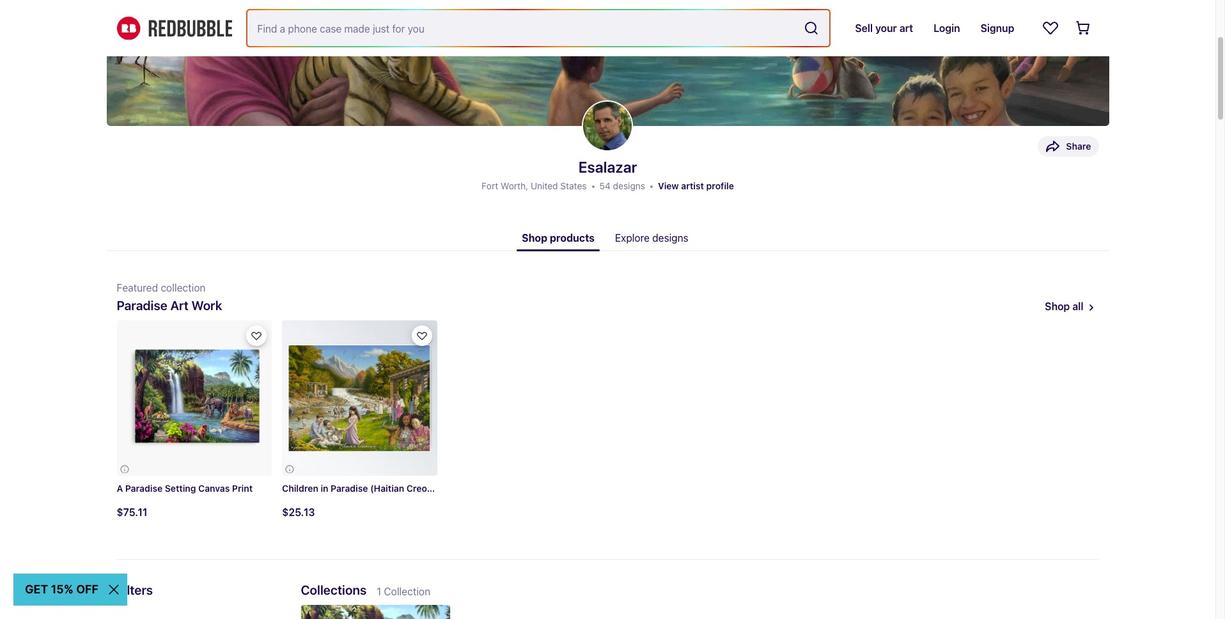 Task type: describe. For each thing, give the bounding box(es) containing it.
collection
[[161, 282, 206, 294]]

fort worth, united states
[[482, 180, 587, 191]]

children in paradise (haitian creole) poster image
[[282, 320, 437, 476]]

view artist profile link
[[658, 180, 734, 191]]

Search term search field
[[247, 10, 799, 46]]

all
[[1073, 301, 1084, 312]]

1
[[377, 586, 381, 598]]

designs for 54 designs
[[613, 180, 645, 191]]

featured
[[117, 282, 158, 294]]

explore designs
[[615, 232, 689, 244]]

in
[[321, 483, 329, 494]]

art
[[170, 298, 189, 313]]

a paradise setting canvas print image
[[117, 320, 272, 476]]

filters element
[[117, 581, 270, 619]]

a
[[117, 483, 123, 494]]

$25.13
[[282, 507, 315, 518]]

view
[[658, 180, 679, 191]]

canvas
[[198, 483, 230, 494]]

$75.11
[[117, 507, 148, 518]]

shop all
[[1045, 301, 1084, 312]]

products
[[550, 232, 595, 244]]

creole)
[[407, 483, 438, 494]]

states
[[561, 180, 587, 191]]

collections
[[301, 583, 367, 598]]

54
[[600, 180, 611, 191]]

54 designs
[[600, 180, 645, 191]]

(haitian
[[370, 483, 404, 494]]

children in paradise (haitian creole) poster
[[282, 483, 469, 494]]

setting
[[165, 483, 196, 494]]

paradise for (haitian
[[331, 483, 368, 494]]

a paradise setting canvas print
[[117, 483, 253, 494]]

shop all link
[[1045, 298, 1084, 315]]



Task type: locate. For each thing, give the bounding box(es) containing it.
shop left products
[[522, 232, 548, 244]]

esalazar
[[579, 158, 637, 176]]

paradise right in
[[331, 483, 368, 494]]

shop inside shop products link
[[522, 232, 548, 244]]

designs right explore
[[653, 232, 689, 244]]

artist shop banner image image
[[107, 0, 1110, 126]]

1 vertical spatial shop
[[1045, 301, 1070, 312]]

print
[[232, 483, 253, 494]]

shop products link
[[517, 225, 600, 251]]

paradise inside featured collection paradise art work
[[117, 298, 167, 313]]

designs right 54
[[613, 180, 645, 191]]

shop for shop products
[[522, 232, 548, 244]]

paradise for art
[[117, 298, 167, 313]]

shop
[[522, 232, 548, 244], [1045, 301, 1070, 312]]

poster
[[441, 483, 469, 494]]

None field
[[247, 10, 830, 46]]

1 vertical spatial designs
[[653, 232, 689, 244]]

filters
[[117, 583, 153, 598]]

fort
[[482, 180, 498, 191]]

designs for explore designs
[[653, 232, 689, 244]]

children
[[282, 483, 319, 494]]

designs
[[613, 180, 645, 191], [653, 232, 689, 244]]

work
[[192, 298, 222, 313]]

shop products
[[522, 232, 595, 244]]

paradise down featured on the top of the page
[[117, 298, 167, 313]]

profile
[[707, 180, 734, 191]]

redbubble logo image
[[117, 16, 232, 40]]

1 horizontal spatial designs
[[653, 232, 689, 244]]

artist
[[681, 180, 704, 191]]

54 results element
[[96, 581, 1120, 619]]

1 collection
[[377, 586, 431, 598]]

explore designs link
[[610, 225, 694, 251]]

shop inside shop all link
[[1045, 301, 1070, 312]]

united
[[531, 180, 558, 191]]

0 horizontal spatial shop
[[522, 232, 548, 244]]

explore
[[615, 232, 650, 244]]

0 vertical spatial designs
[[613, 180, 645, 191]]

shop for shop all
[[1045, 301, 1070, 312]]

collection
[[384, 586, 431, 598]]

paradise right a on the left bottom of the page
[[125, 483, 163, 494]]

view artist profile
[[658, 180, 734, 191]]

paradise
[[117, 298, 167, 313], [125, 483, 163, 494], [331, 483, 368, 494]]

0 horizontal spatial designs
[[613, 180, 645, 191]]

worth,
[[501, 180, 528, 191]]

shop left all
[[1045, 301, 1070, 312]]

1 horizontal spatial shop
[[1045, 301, 1070, 312]]

0 vertical spatial shop
[[522, 232, 548, 244]]

featured collection paradise art work
[[117, 282, 222, 313]]



Task type: vqa. For each thing, say whether or not it's contained in the screenshot.
menu bar containing Gifts
no



